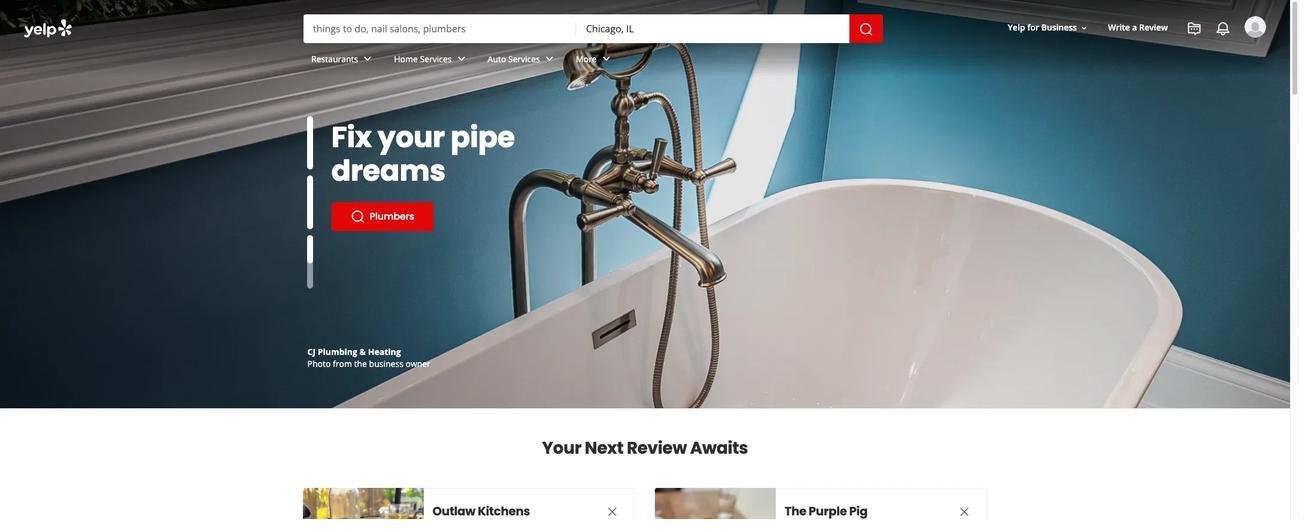 Task type: locate. For each thing, give the bounding box(es) containing it.
1 horizontal spatial none field
[[586, 22, 840, 35]]

review right next
[[627, 437, 687, 460]]

projects image
[[1188, 22, 1202, 36]]

plumbers
[[370, 210, 414, 223]]

a
[[1133, 22, 1138, 33]]

review for a
[[1140, 22, 1169, 33]]

None search field
[[0, 0, 1291, 89], [304, 14, 886, 43], [0, 0, 1291, 89], [304, 14, 886, 43]]

services right auto
[[509, 53, 540, 64]]

0 horizontal spatial services
[[420, 53, 452, 64]]

the
[[354, 358, 367, 370]]

1 horizontal spatial services
[[509, 53, 540, 64]]

review for next
[[627, 437, 687, 460]]

none field find
[[313, 22, 567, 35]]

photo of the purple pig image
[[655, 488, 776, 519]]

24 chevron down v2 image for restaurants
[[361, 52, 375, 66]]

24 chevron down v2 image inside more link
[[599, 52, 614, 66]]

more
[[576, 53, 597, 64]]

services inside the auto services link
[[509, 53, 540, 64]]

3 select slide image from the top
[[307, 211, 313, 265]]

auto services
[[488, 53, 540, 64]]

1 24 chevron down v2 image from the left
[[454, 52, 469, 66]]

1 horizontal spatial review
[[1140, 22, 1169, 33]]

yelp
[[1008, 22, 1026, 33]]

24 chevron down v2 image right "auto services"
[[543, 52, 557, 66]]

home services
[[394, 53, 452, 64]]

2 services from the left
[[509, 53, 540, 64]]

write a review link
[[1104, 17, 1173, 39]]

plumbers link
[[332, 202, 434, 231]]

owner
[[406, 358, 431, 370]]

yelp for business button
[[1004, 17, 1094, 39]]

24 chevron down v2 image left auto
[[454, 52, 469, 66]]

None field
[[313, 22, 567, 35], [586, 22, 840, 35]]

yelp for business
[[1008, 22, 1077, 33]]

dismiss card image
[[605, 505, 620, 519], [957, 505, 972, 519]]

review
[[1140, 22, 1169, 33], [627, 437, 687, 460]]

Near text field
[[586, 22, 840, 35]]

2 none field from the left
[[586, 22, 840, 35]]

2 24 chevron down v2 image from the left
[[543, 52, 557, 66]]

services
[[420, 53, 452, 64], [509, 53, 540, 64]]

review right a on the top
[[1140, 22, 1169, 33]]

24 chevron down v2 image right more
[[599, 52, 614, 66]]

1 services from the left
[[420, 53, 452, 64]]

1 vertical spatial review
[[627, 437, 687, 460]]

1 dismiss card image from the left
[[605, 505, 620, 519]]

services for auto services
[[509, 53, 540, 64]]

Find text field
[[313, 22, 567, 35]]

services inside home services link
[[420, 53, 452, 64]]

business
[[1042, 22, 1077, 33]]

services right home
[[420, 53, 452, 64]]

24 chevron down v2 image inside home services link
[[454, 52, 469, 66]]

1 horizontal spatial 24 chevron down v2 image
[[543, 52, 557, 66]]

your
[[542, 437, 582, 460]]

photo
[[308, 358, 331, 370]]

1 horizontal spatial 24 chevron down v2 image
[[599, 52, 614, 66]]

24 chevron down v2 image right "restaurants"
[[361, 52, 375, 66]]

write
[[1109, 22, 1131, 33]]

24 chevron down v2 image for home services
[[454, 52, 469, 66]]

16 chevron down v2 image
[[1080, 23, 1089, 33]]

24 chevron down v2 image
[[361, 52, 375, 66], [543, 52, 557, 66]]

auto
[[488, 53, 506, 64]]

auto services link
[[478, 43, 567, 78]]

1 none field from the left
[[313, 22, 567, 35]]

select slide image
[[307, 116, 313, 170], [307, 176, 313, 229], [307, 211, 313, 265]]

review inside user actions element
[[1140, 22, 1169, 33]]

1 24 chevron down v2 image from the left
[[361, 52, 375, 66]]

heating
[[368, 346, 401, 358]]

restaurants link
[[302, 43, 385, 78]]

awaits
[[690, 437, 748, 460]]

0 vertical spatial review
[[1140, 22, 1169, 33]]

2 dismiss card image from the left
[[957, 505, 972, 519]]

notifications image
[[1216, 22, 1231, 36]]

1 horizontal spatial dismiss card image
[[957, 505, 972, 519]]

24 chevron down v2 image
[[454, 52, 469, 66], [599, 52, 614, 66]]

0 horizontal spatial dismiss card image
[[605, 505, 620, 519]]

2 24 chevron down v2 image from the left
[[599, 52, 614, 66]]

search image
[[859, 22, 874, 36]]

from
[[333, 358, 352, 370]]

0 horizontal spatial 24 chevron down v2 image
[[361, 52, 375, 66]]

0 horizontal spatial review
[[627, 437, 687, 460]]

24 chevron down v2 image inside the auto services link
[[543, 52, 557, 66]]

business categories element
[[302, 43, 1267, 78]]

24 chevron down v2 image for auto services
[[543, 52, 557, 66]]

0 horizontal spatial none field
[[313, 22, 567, 35]]

next
[[585, 437, 624, 460]]

24 chevron down v2 image inside restaurants link
[[361, 52, 375, 66]]

0 horizontal spatial 24 chevron down v2 image
[[454, 52, 469, 66]]



Task type: vqa. For each thing, say whether or not it's contained in the screenshot.
the 'Heater' to the left
no



Task type: describe. For each thing, give the bounding box(es) containing it.
none field near
[[586, 22, 840, 35]]

cj plumbing & heating photo from the business owner
[[308, 346, 431, 370]]

24 search v2 image
[[351, 210, 365, 224]]

your next review awaits
[[542, 437, 748, 460]]

24 chevron down v2 image for more
[[599, 52, 614, 66]]

home services link
[[385, 43, 478, 78]]

fix your pipe dreams
[[332, 117, 515, 191]]

user actions element
[[999, 15, 1284, 89]]

your
[[378, 117, 445, 158]]

dreams
[[332, 151, 446, 191]]

&
[[360, 346, 366, 358]]

2 select slide image from the top
[[307, 176, 313, 229]]

cj
[[308, 346, 316, 358]]

for
[[1028, 22, 1040, 33]]

home
[[394, 53, 418, 64]]

1 select slide image from the top
[[307, 116, 313, 170]]

business
[[369, 358, 404, 370]]

fix
[[332, 117, 372, 158]]

restaurants
[[311, 53, 358, 64]]

pipe
[[451, 117, 515, 158]]

noah l. image
[[1245, 16, 1267, 38]]

dismiss card image for photo of the purple pig
[[957, 505, 972, 519]]

photo of outlaw kitchens image
[[303, 488, 424, 519]]

write a review
[[1109, 22, 1169, 33]]

services for home services
[[420, 53, 452, 64]]

more link
[[567, 43, 623, 78]]

dismiss card image for "photo of outlaw kitchens"
[[605, 505, 620, 519]]

explore banner section banner
[[0, 0, 1291, 408]]

plumbing
[[318, 346, 358, 358]]

cj plumbing & heating link
[[308, 346, 401, 358]]



